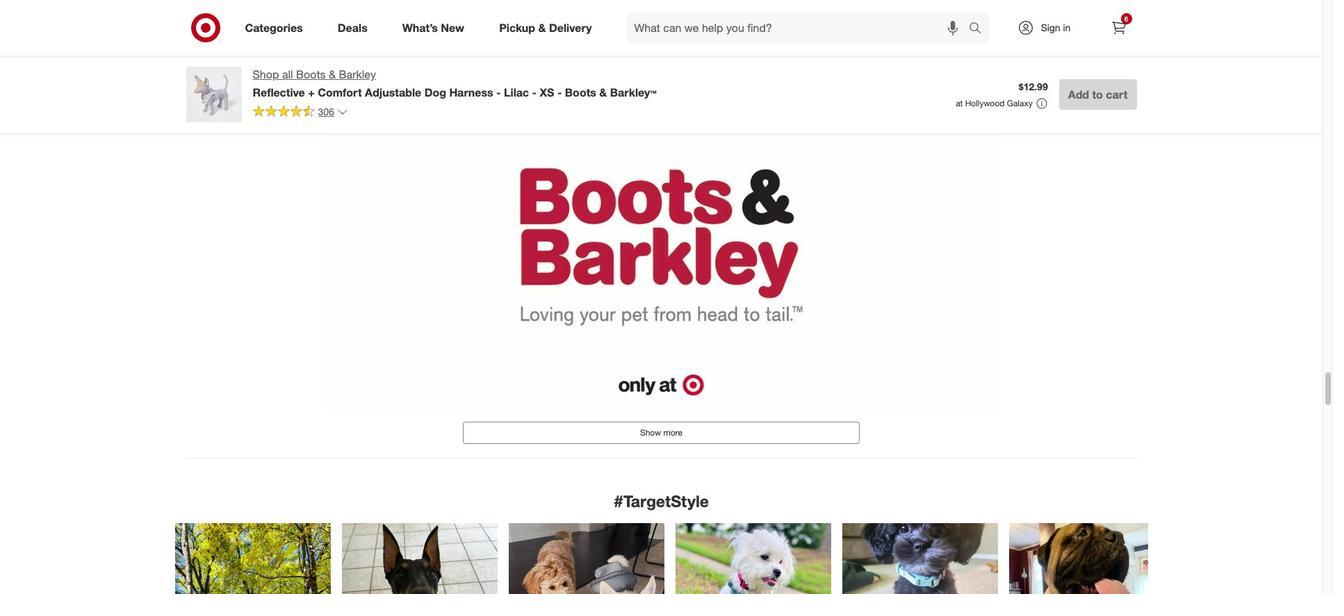 Task type: describe. For each thing, give the bounding box(es) containing it.
What can we help you find? suggestions appear below search field
[[626, 13, 972, 43]]

more
[[664, 428, 683, 438]]

1 horizontal spatial boots
[[565, 85, 597, 99]]

adjustable
[[365, 85, 422, 99]]

3 - from the left
[[558, 85, 562, 99]]

search button
[[963, 13, 996, 46]]

6 link
[[1104, 13, 1134, 43]]

to
[[1093, 88, 1103, 102]]

comfort
[[318, 85, 362, 99]]

add to cart button
[[1059, 79, 1137, 110]]

sign
[[1041, 22, 1061, 33]]

shop
[[253, 67, 279, 81]]

sign in link
[[1006, 13, 1093, 43]]

categories link
[[233, 13, 320, 43]]

deals
[[338, 21, 368, 34]]

user image by @minidoodtater image
[[509, 524, 664, 595]]

pickup & delivery
[[499, 21, 592, 34]]

user image by @timberthepupmn image
[[175, 524, 331, 595]]

shop all boots & barkley reflective + comfort adjustable dog harness - lilac - xs - boots & barkley™
[[253, 67, 657, 99]]

galaxy
[[1007, 98, 1033, 108]]

new
[[441, 21, 465, 34]]

from the manufacturer
[[574, 41, 749, 61]]

$12.99
[[1019, 81, 1048, 93]]

harness
[[450, 85, 493, 99]]

barkley
[[339, 67, 376, 81]]

manufacturer
[[646, 41, 749, 61]]

1 - from the left
[[497, 85, 501, 99]]

0 horizontal spatial &
[[329, 67, 336, 81]]

at hollywood galaxy
[[956, 98, 1033, 108]]

what's
[[402, 21, 438, 34]]

0 vertical spatial &
[[539, 21, 546, 34]]

in
[[1064, 22, 1071, 33]]

what's new
[[402, 21, 465, 34]]

hollywood
[[966, 98, 1005, 108]]

at
[[956, 98, 963, 108]]



Task type: locate. For each thing, give the bounding box(es) containing it.
lilac
[[504, 85, 529, 99]]

search
[[963, 22, 996, 36]]

categories
[[245, 21, 303, 34]]

show more
[[640, 428, 683, 438]]

deals link
[[326, 13, 385, 43]]

0 vertical spatial boots
[[296, 67, 326, 81]]

1 vertical spatial boots
[[565, 85, 597, 99]]

from
[[574, 41, 613, 61]]

2 - from the left
[[532, 85, 537, 99]]

- left lilac
[[497, 85, 501, 99]]

boots
[[296, 67, 326, 81], [565, 85, 597, 99]]

barkley™
[[610, 85, 657, 99]]

cart
[[1107, 88, 1128, 102]]

2 horizontal spatial &
[[600, 85, 607, 99]]

1 horizontal spatial &
[[539, 21, 546, 34]]

image of reflective + comfort adjustable dog harness - lilac - xs - boots & barkley™ image
[[186, 67, 242, 122]]

user image by @thedesertdobie image
[[342, 524, 498, 595]]

0 horizontal spatial -
[[497, 85, 501, 99]]

& up the comfort
[[329, 67, 336, 81]]

1 vertical spatial &
[[329, 67, 336, 81]]

sign in
[[1041, 22, 1071, 33]]

user image by @tsuki_buski image
[[676, 524, 831, 595]]

boots up +
[[296, 67, 326, 81]]

all
[[282, 67, 293, 81]]

pickup & delivery link
[[488, 13, 610, 43]]

1 horizontal spatial -
[[532, 85, 537, 99]]

dog
[[425, 85, 446, 99]]

show more button
[[463, 422, 860, 445]]

add
[[1069, 88, 1090, 102]]

0 horizontal spatial boots
[[296, 67, 326, 81]]

what's new link
[[391, 13, 482, 43]]

-
[[497, 85, 501, 99], [532, 85, 537, 99], [558, 85, 562, 99]]

pickup
[[499, 21, 535, 34]]

boots right "xs"
[[565, 85, 597, 99]]

delivery
[[549, 21, 592, 34]]

#targetstyle
[[614, 492, 709, 511]]

& left barkley™
[[600, 85, 607, 99]]

2 horizontal spatial -
[[558, 85, 562, 99]]

user image by @alittlehappyness image
[[842, 524, 998, 595]]

reflective
[[253, 85, 305, 99]]

- right "xs"
[[558, 85, 562, 99]]

- left "xs"
[[532, 85, 537, 99]]

the
[[618, 41, 642, 61]]

&
[[539, 21, 546, 34], [329, 67, 336, 81], [600, 85, 607, 99]]

306
[[318, 106, 334, 117]]

add to cart
[[1069, 88, 1128, 102]]

& right pickup at the top of page
[[539, 21, 546, 34]]

6
[[1125, 15, 1129, 23]]

xs
[[540, 85, 554, 99]]

2 vertical spatial &
[[600, 85, 607, 99]]

user image by @english_doggo_crew image
[[1009, 524, 1165, 595]]

+
[[308, 85, 315, 99]]

306 link
[[253, 105, 348, 121]]

show
[[640, 428, 661, 438]]



Task type: vqa. For each thing, say whether or not it's contained in the screenshot.
- to the left
yes



